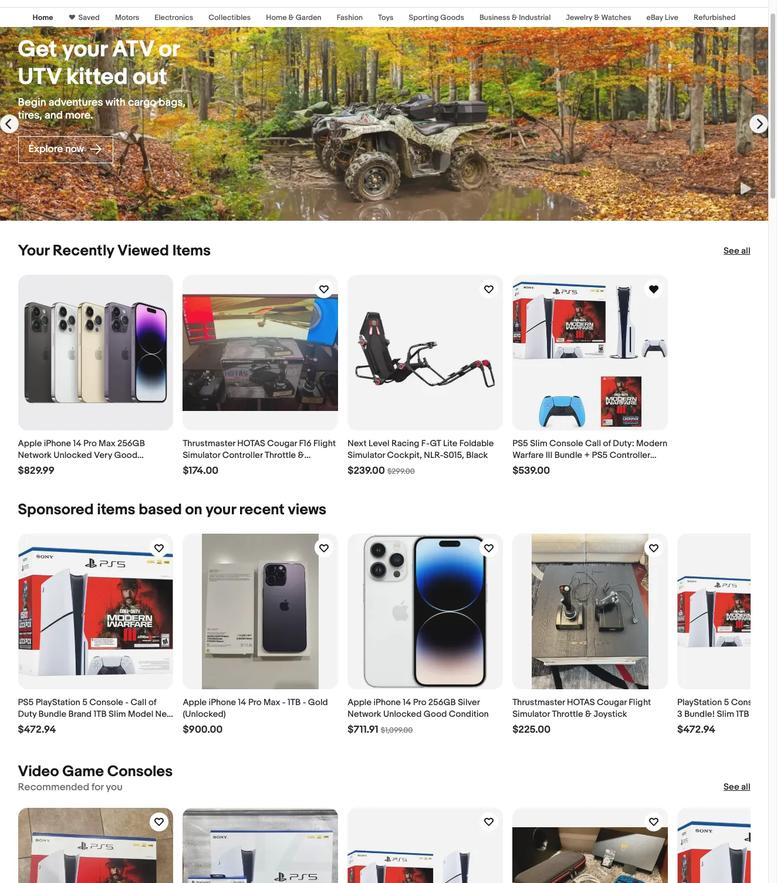 Task type: describe. For each thing, give the bounding box(es) containing it.
motors
[[115, 13, 139, 22]]

recommended for you element
[[18, 782, 123, 794]]

collectibles
[[209, 13, 251, 22]]

see for 2nd see all link from the bottom
[[724, 246, 740, 257]]

goods
[[441, 13, 465, 22]]

previous price $1,099.00 text field
[[381, 726, 413, 735]]

iii
[[546, 450, 553, 461]]

apple for $711.91
[[348, 697, 372, 708]]

1 see all from the top
[[724, 246, 751, 257]]

throttle inside thrustmaster hotas cougar f16 flight simulator controller throttle & joystick
[[265, 450, 296, 461]]

viewed
[[117, 242, 169, 260]]

$174.00 text field
[[183, 465, 219, 477]]

refurbished link
[[694, 13, 736, 22]]

lite
[[443, 438, 458, 449]]

begin
[[18, 96, 46, 109]]

explore
[[28, 143, 63, 155]]

sporting goods
[[409, 13, 465, 22]]

get your atv or utv kitted out begin adventures with cargo bags, tires, and more.
[[18, 36, 186, 122]]

see for 1st see all link from the bottom
[[724, 782, 740, 793]]

1 horizontal spatial your
[[206, 501, 236, 519]]

2 horizontal spatial ps5
[[592, 450, 608, 461]]

console for $472.94
[[732, 697, 765, 708]]

slim inside ps5 slim console call of duty: modern warfare iii bundle + ps5 controller blue
[[531, 438, 548, 449]]

ebay
[[647, 13, 664, 22]]

$900.00
[[183, 724, 223, 736]]

& for jewelry
[[594, 13, 600, 22]]

max for condition
[[99, 438, 115, 449]]

on
[[185, 501, 202, 519]]

sponsored items based on your recent views
[[18, 501, 327, 519]]

motors link
[[115, 13, 139, 22]]

ebay live
[[647, 13, 679, 22]]

saved link
[[75, 13, 100, 22]]

ps5 playstation 5 console - call of duty bundle brand 1tb slim model new sealed
[[18, 697, 173, 732]]

1 see all link from the top
[[724, 246, 751, 257]]

of inside ps5 playstation 5 console - call of duty bundle brand 1tb slim model new sealed
[[149, 697, 156, 708]]

thrustmaster for $225.00
[[513, 697, 565, 708]]

simulator inside thrustmaster hotas cougar f16 flight simulator controller throttle & joystick
[[183, 450, 220, 461]]

atv
[[112, 36, 154, 63]]

f16
[[299, 438, 312, 449]]

2 see all from the top
[[724, 782, 751, 793]]

gt
[[430, 438, 441, 449]]

(unlocked)
[[183, 709, 226, 720]]

fashion link
[[337, 13, 363, 22]]

controller inside ps5 slim console call of duty: modern warfare iii bundle + ps5 controller blue
[[610, 450, 651, 461]]

based
[[139, 501, 182, 519]]

now
[[65, 143, 84, 155]]

nlr-
[[424, 450, 444, 461]]

$174.00
[[183, 465, 219, 477]]

industrial
[[519, 13, 551, 22]]

cargo
[[128, 96, 156, 109]]

home for home & garden
[[266, 13, 287, 22]]

joystick inside thrustmaster hotas cougar f16 flight simulator controller throttle & joystick
[[183, 462, 217, 473]]

sealed
[[18, 721, 46, 732]]

good inside the apple iphone 14 pro max 256gb network unlocked very good condition
[[114, 450, 137, 461]]

watches
[[602, 13, 632, 22]]

simulator inside thrustmaster hotas cougar flight simulator throttle & joystick $225.00
[[513, 709, 550, 720]]

$239.00
[[348, 465, 385, 477]]

good inside apple iphone 14 pro 256gb silver network unlocked good condition $711.91 $1,099.00
[[424, 709, 447, 720]]

apple iphone 14 pro 256gb silver network unlocked good condition $711.91 $1,099.00
[[348, 697, 489, 736]]

$539.00
[[513, 465, 550, 477]]

$299.00
[[388, 467, 415, 476]]

call inside ps5 slim console call of duty: modern warfare iii bundle + ps5 controller blue
[[586, 438, 602, 449]]

all for 2nd see all link from the bottom
[[742, 246, 751, 257]]

5 inside playstation 5 console mo $472.94
[[724, 697, 730, 708]]

for
[[92, 782, 104, 793]]

sporting goods link
[[409, 13, 465, 22]]

bundle inside ps5 slim console call of duty: modern warfare iii bundle + ps5 controller blue
[[555, 450, 583, 461]]

max for $900.00
[[264, 697, 280, 708]]

hotas for &
[[237, 438, 265, 449]]

foldable
[[460, 438, 494, 449]]

cougar for &
[[267, 438, 297, 449]]

game
[[62, 763, 104, 781]]

unlocked for $711.91
[[384, 709, 422, 720]]

electronics
[[155, 13, 193, 22]]

playstation inside ps5 playstation 5 console - call of duty bundle brand 1tb slim model new sealed
[[36, 697, 80, 708]]

iphone for $900.00
[[209, 697, 236, 708]]

your recently viewed items link
[[18, 242, 211, 260]]

1tb inside "apple iphone 14 pro max - 1tb - gold (unlocked) $900.00"
[[288, 697, 301, 708]]

playstation inside playstation 5 console mo $472.94
[[678, 697, 723, 708]]

silver
[[458, 697, 480, 708]]

hotas for $225.00
[[567, 697, 595, 708]]

your recently viewed items
[[18, 242, 211, 260]]

$225.00
[[513, 724, 551, 736]]

jewelry & watches
[[566, 13, 632, 22]]

video
[[18, 763, 59, 781]]

with
[[106, 96, 126, 109]]

business & industrial
[[480, 13, 551, 22]]

next
[[348, 438, 367, 449]]

bags,
[[159, 96, 186, 109]]

sporting
[[409, 13, 439, 22]]

toys
[[378, 13, 394, 22]]

$472.94 inside playstation 5 console mo $472.94
[[678, 724, 716, 736]]

modern
[[637, 438, 668, 449]]

black
[[466, 450, 488, 461]]

recommended
[[18, 782, 89, 793]]

14 for condition
[[73, 438, 81, 449]]

next level racing f-gt lite foldable simulator cockpit, nlr-s015, black $239.00 $299.00
[[348, 438, 494, 477]]

pro for $900.00
[[248, 697, 262, 708]]

home & garden
[[266, 13, 322, 22]]

model
[[128, 709, 153, 720]]

s015,
[[444, 450, 464, 461]]

joystick inside thrustmaster hotas cougar flight simulator throttle & joystick $225.00
[[594, 709, 628, 720]]

sponsored
[[18, 501, 94, 519]]

mo
[[767, 697, 778, 708]]

views
[[288, 501, 327, 519]]

ps5 for $539.00
[[513, 438, 529, 449]]

or
[[159, 36, 180, 63]]



Task type: vqa. For each thing, say whether or not it's contained in the screenshot.
the left Call
yes



Task type: locate. For each thing, give the bounding box(es) containing it.
1 $472.94 text field from the left
[[18, 724, 56, 736]]

get your atv or utv kitted out main content
[[0, 0, 778, 883]]

hotas inside thrustmaster hotas cougar f16 flight simulator controller throttle & joystick
[[237, 438, 265, 449]]

apple up "$711.91"
[[348, 697, 372, 708]]

1 horizontal spatial condition
[[449, 709, 489, 720]]

2 horizontal spatial pro
[[413, 697, 427, 708]]

0 vertical spatial all
[[742, 246, 751, 257]]

very
[[94, 450, 112, 461]]

1 horizontal spatial 256gb
[[429, 697, 456, 708]]

blue
[[513, 462, 530, 473]]

0 vertical spatial ps5
[[513, 438, 529, 449]]

0 vertical spatial see
[[724, 246, 740, 257]]

14 for $711.91
[[403, 697, 411, 708]]

1 horizontal spatial flight
[[629, 697, 652, 708]]

condition inside apple iphone 14 pro 256gb silver network unlocked good condition $711.91 $1,099.00
[[449, 709, 489, 720]]

5 inside ps5 playstation 5 console - call of duty bundle brand 1tb slim model new sealed
[[82, 697, 87, 708]]

1 vertical spatial bundle
[[39, 709, 66, 720]]

iphone inside apple iphone 14 pro 256gb silver network unlocked good condition $711.91 $1,099.00
[[374, 697, 401, 708]]

0 horizontal spatial bundle
[[39, 709, 66, 720]]

1 vertical spatial cougar
[[597, 697, 627, 708]]

ps5 right +
[[592, 450, 608, 461]]

2 controller from the left
[[610, 450, 651, 461]]

0 vertical spatial throttle
[[265, 450, 296, 461]]

256gb inside apple iphone 14 pro 256gb silver network unlocked good condition $711.91 $1,099.00
[[429, 697, 456, 708]]

condition inside the apple iphone 14 pro max 256gb network unlocked very good condition
[[18, 462, 58, 473]]

apple inside apple iphone 14 pro 256gb silver network unlocked good condition $711.91 $1,099.00
[[348, 697, 372, 708]]

0 vertical spatial condition
[[18, 462, 58, 473]]

max inside "apple iphone 14 pro max - 1tb - gold (unlocked) $900.00"
[[264, 697, 280, 708]]

1 horizontal spatial iphone
[[209, 697, 236, 708]]

slim up "iii"
[[531, 438, 548, 449]]

playstation 5 console mo $472.94
[[678, 697, 778, 736]]

iphone inside the apple iphone 14 pro max 256gb network unlocked very good condition
[[44, 438, 71, 449]]

iphone for $711.91
[[374, 697, 401, 708]]

0 horizontal spatial playstation
[[36, 697, 80, 708]]

1 horizontal spatial bundle
[[555, 450, 583, 461]]

unlocked inside the apple iphone 14 pro max 256gb network unlocked very good condition
[[54, 450, 92, 461]]

home for home
[[33, 13, 53, 22]]

1 horizontal spatial controller
[[610, 450, 651, 461]]

warfare
[[513, 450, 544, 461]]

network up "$711.91"
[[348, 709, 382, 720]]

1 vertical spatial flight
[[629, 697, 652, 708]]

ps5 up duty
[[18, 697, 34, 708]]

business
[[480, 13, 510, 22]]

1 vertical spatial 1tb
[[94, 709, 107, 720]]

refurbished
[[694, 13, 736, 22]]

2 $472.94 from the left
[[678, 724, 716, 736]]

1 horizontal spatial throttle
[[552, 709, 584, 720]]

of inside ps5 slim console call of duty: modern warfare iii bundle + ps5 controller blue
[[603, 438, 611, 449]]

3 - from the left
[[303, 697, 306, 708]]

1 - from the left
[[125, 697, 129, 708]]

recommended for you
[[18, 782, 123, 793]]

+
[[585, 450, 590, 461]]

fashion
[[337, 13, 363, 22]]

1 horizontal spatial $472.94
[[678, 724, 716, 736]]

1 vertical spatial good
[[424, 709, 447, 720]]

simulator down 'next'
[[348, 450, 385, 461]]

network inside apple iphone 14 pro 256gb silver network unlocked good condition $711.91 $1,099.00
[[348, 709, 382, 720]]

f-
[[422, 438, 430, 449]]

see all link
[[724, 246, 751, 257], [724, 782, 751, 794]]

video game consoles link
[[18, 763, 173, 781]]

apple
[[18, 438, 42, 449], [183, 697, 207, 708], [348, 697, 372, 708]]

ps5 for $472.94
[[18, 697, 34, 708]]

slim inside ps5 playstation 5 console - call of duty bundle brand 1tb slim model new sealed
[[109, 709, 126, 720]]

1tb left gold
[[288, 697, 301, 708]]

1 vertical spatial see
[[724, 782, 740, 793]]

cougar inside thrustmaster hotas cougar f16 flight simulator controller throttle & joystick
[[267, 438, 297, 449]]

iphone
[[44, 438, 71, 449], [209, 697, 236, 708], [374, 697, 401, 708]]

jewelry
[[566, 13, 593, 22]]

thrustmaster inside thrustmaster hotas cougar flight simulator throttle & joystick $225.00
[[513, 697, 565, 708]]

14 inside the apple iphone 14 pro max 256gb network unlocked very good condition
[[73, 438, 81, 449]]

1 vertical spatial all
[[742, 782, 751, 793]]

1 vertical spatial unlocked
[[384, 709, 422, 720]]

1 vertical spatial throttle
[[552, 709, 584, 720]]

simulator up "$174.00"
[[183, 450, 220, 461]]

thrustmaster inside thrustmaster hotas cougar f16 flight simulator controller throttle & joystick
[[183, 438, 236, 449]]

recent
[[239, 501, 285, 519]]

1 vertical spatial your
[[206, 501, 236, 519]]

2 horizontal spatial console
[[732, 697, 765, 708]]

1 horizontal spatial console
[[550, 438, 584, 449]]

2 horizontal spatial apple
[[348, 697, 372, 708]]

0 vertical spatial unlocked
[[54, 450, 92, 461]]

business & industrial link
[[480, 13, 551, 22]]

0 horizontal spatial your
[[62, 36, 107, 63]]

1 horizontal spatial network
[[348, 709, 382, 720]]

1 horizontal spatial home
[[266, 13, 287, 22]]

0 vertical spatial thrustmaster
[[183, 438, 236, 449]]

1 vertical spatial hotas
[[567, 697, 595, 708]]

jewelry & watches link
[[566, 13, 632, 22]]

1 home from the left
[[33, 13, 53, 22]]

saved
[[78, 13, 100, 22]]

14 inside apple iphone 14 pro 256gb silver network unlocked good condition $711.91 $1,099.00
[[403, 697, 411, 708]]

network up $829.99
[[18, 450, 52, 461]]

1 horizontal spatial -
[[282, 697, 286, 708]]

0 vertical spatial see all
[[724, 246, 751, 257]]

call inside ps5 playstation 5 console - call of duty bundle brand 1tb slim model new sealed
[[131, 697, 147, 708]]

0 vertical spatial cougar
[[267, 438, 297, 449]]

call up model
[[131, 697, 147, 708]]

iphone up "$1,099.00"
[[374, 697, 401, 708]]

0 horizontal spatial call
[[131, 697, 147, 708]]

call up +
[[586, 438, 602, 449]]

you
[[106, 782, 123, 793]]

0 horizontal spatial throttle
[[265, 450, 296, 461]]

& for home
[[289, 13, 294, 22]]

electronics link
[[155, 13, 193, 22]]

$711.91
[[348, 724, 379, 736]]

2 5 from the left
[[724, 697, 730, 708]]

simulator inside next level racing f-gt lite foldable simulator cockpit, nlr-s015, black $239.00 $299.00
[[348, 450, 385, 461]]

home left garden
[[266, 13, 287, 22]]

apple up (unlocked)
[[183, 697, 207, 708]]

1 horizontal spatial 5
[[724, 697, 730, 708]]

$829.99
[[18, 465, 55, 477]]

garden
[[296, 13, 322, 22]]

0 horizontal spatial flight
[[314, 438, 336, 449]]

apple iphone 14 pro max 256gb network unlocked very good condition
[[18, 438, 145, 473]]

kitted
[[66, 63, 128, 91]]

get
[[18, 36, 57, 63]]

0 horizontal spatial thrustmaster
[[183, 438, 236, 449]]

14 for $900.00
[[238, 697, 246, 708]]

0 vertical spatial bundle
[[555, 450, 583, 461]]

$711.91 text field
[[348, 724, 379, 736]]

hotas inside thrustmaster hotas cougar flight simulator throttle & joystick $225.00
[[567, 697, 595, 708]]

see all
[[724, 246, 751, 257], [724, 782, 751, 793]]

your down saved link on the top left
[[62, 36, 107, 63]]

1 5 from the left
[[82, 697, 87, 708]]

video game consoles
[[18, 763, 173, 781]]

bundle inside ps5 playstation 5 console - call of duty bundle brand 1tb slim model new sealed
[[39, 709, 66, 720]]

iphone for condition
[[44, 438, 71, 449]]

of up new
[[149, 697, 156, 708]]

0 vertical spatial 1tb
[[288, 697, 301, 708]]

see
[[724, 246, 740, 257], [724, 782, 740, 793]]

1 horizontal spatial unlocked
[[384, 709, 422, 720]]

slim
[[531, 438, 548, 449], [109, 709, 126, 720]]

cougar inside thrustmaster hotas cougar flight simulator throttle & joystick $225.00
[[597, 697, 627, 708]]

flight inside thrustmaster hotas cougar f16 flight simulator controller throttle & joystick
[[314, 438, 336, 449]]

condition down the silver
[[449, 709, 489, 720]]

2 horizontal spatial iphone
[[374, 697, 401, 708]]

console inside ps5 playstation 5 console - call of duty bundle brand 1tb slim model new sealed
[[89, 697, 123, 708]]

utv
[[18, 63, 61, 91]]

0 horizontal spatial ps5
[[18, 697, 34, 708]]

cougar for $225.00
[[597, 697, 627, 708]]

5 left mo
[[724, 697, 730, 708]]

controller inside thrustmaster hotas cougar f16 flight simulator controller throttle & joystick
[[222, 450, 263, 461]]

gold
[[308, 697, 328, 708]]

$472.94 text field for playstation 5 console mo
[[678, 724, 716, 736]]

apple for condition
[[18, 438, 42, 449]]

0 horizontal spatial hotas
[[237, 438, 265, 449]]

1 horizontal spatial cougar
[[597, 697, 627, 708]]

5
[[82, 697, 87, 708], [724, 697, 730, 708]]

condition up 'sponsored'
[[18, 462, 58, 473]]

1 vertical spatial max
[[264, 697, 280, 708]]

slim left model
[[109, 709, 126, 720]]

0 horizontal spatial console
[[89, 697, 123, 708]]

unlocked inside apple iphone 14 pro 256gb silver network unlocked good condition $711.91 $1,099.00
[[384, 709, 422, 720]]

explore now
[[28, 143, 86, 155]]

2 horizontal spatial -
[[303, 697, 306, 708]]

thrustmaster hotas cougar f16 flight simulator controller throttle & joystick
[[183, 438, 336, 473]]

0 horizontal spatial joystick
[[183, 462, 217, 473]]

256gb
[[117, 438, 145, 449], [429, 697, 456, 708]]

ps5 inside ps5 playstation 5 console - call of duty bundle brand 1tb slim model new sealed
[[18, 697, 34, 708]]

0 horizontal spatial max
[[99, 438, 115, 449]]

recently
[[53, 242, 114, 260]]

max
[[99, 438, 115, 449], [264, 697, 280, 708]]

2 - from the left
[[282, 697, 286, 708]]

1 horizontal spatial call
[[586, 438, 602, 449]]

0 vertical spatial hotas
[[237, 438, 265, 449]]

network inside the apple iphone 14 pro max 256gb network unlocked very good condition
[[18, 450, 52, 461]]

duty
[[18, 709, 37, 720]]

1 vertical spatial see all link
[[724, 782, 751, 794]]

0 vertical spatial 256gb
[[117, 438, 145, 449]]

flight inside thrustmaster hotas cougar flight simulator throttle & joystick $225.00
[[629, 697, 652, 708]]

0 horizontal spatial of
[[149, 697, 156, 708]]

adventures
[[49, 96, 103, 109]]

1 horizontal spatial of
[[603, 438, 611, 449]]

14 inside "apple iphone 14 pro max - 1tb - gold (unlocked) $900.00"
[[238, 697, 246, 708]]

0 horizontal spatial 14
[[73, 438, 81, 449]]

hotas
[[237, 438, 265, 449], [567, 697, 595, 708]]

apple iphone 14 pro max - 1tb - gold (unlocked) $900.00
[[183, 697, 328, 736]]

& for business
[[512, 13, 518, 22]]

1 horizontal spatial max
[[264, 697, 280, 708]]

1 horizontal spatial joystick
[[594, 709, 628, 720]]

1 horizontal spatial 1tb
[[288, 697, 301, 708]]

$1,099.00
[[381, 726, 413, 735]]

console left mo
[[732, 697, 765, 708]]

0 horizontal spatial good
[[114, 450, 137, 461]]

1 horizontal spatial playstation
[[678, 697, 723, 708]]

0 vertical spatial call
[[586, 438, 602, 449]]

1 $472.94 from the left
[[18, 724, 56, 736]]

0 vertical spatial max
[[99, 438, 115, 449]]

bundle up sealed
[[39, 709, 66, 720]]

thrustmaster for &
[[183, 438, 236, 449]]

-
[[125, 697, 129, 708], [282, 697, 286, 708], [303, 697, 306, 708]]

0 vertical spatial joystick
[[183, 462, 217, 473]]

1 vertical spatial 256gb
[[429, 697, 456, 708]]

$225.00 text field
[[513, 724, 551, 736]]

condition
[[18, 462, 58, 473], [449, 709, 489, 720]]

thrustmaster up "$174.00"
[[183, 438, 236, 449]]

& inside thrustmaster hotas cougar flight simulator throttle & joystick $225.00
[[586, 709, 592, 720]]

bundle
[[555, 450, 583, 461], [39, 709, 66, 720]]

0 horizontal spatial condition
[[18, 462, 58, 473]]

previous price $299.00 text field
[[388, 467, 415, 476]]

1 see from the top
[[724, 246, 740, 257]]

thrustmaster
[[183, 438, 236, 449], [513, 697, 565, 708]]

2 horizontal spatial simulator
[[513, 709, 550, 720]]

1 horizontal spatial slim
[[531, 438, 548, 449]]

duty:
[[613, 438, 635, 449]]

toys link
[[378, 13, 394, 22]]

0 horizontal spatial -
[[125, 697, 129, 708]]

0 horizontal spatial 256gb
[[117, 438, 145, 449]]

0 horizontal spatial iphone
[[44, 438, 71, 449]]

apple inside "apple iphone 14 pro max - 1tb - gold (unlocked) $900.00"
[[183, 697, 207, 708]]

more.
[[65, 109, 93, 122]]

iphone up (unlocked)
[[209, 697, 236, 708]]

simulator up the $225.00
[[513, 709, 550, 720]]

max up very
[[99, 438, 115, 449]]

1 vertical spatial thrustmaster
[[513, 697, 565, 708]]

console up brand
[[89, 697, 123, 708]]

2 see from the top
[[724, 782, 740, 793]]

ps5 up warfare
[[513, 438, 529, 449]]

brand
[[68, 709, 92, 720]]

0 horizontal spatial apple
[[18, 438, 42, 449]]

pro inside "apple iphone 14 pro max - 1tb - gold (unlocked) $900.00"
[[248, 697, 262, 708]]

1 horizontal spatial thrustmaster
[[513, 697, 565, 708]]

2 $472.94 text field from the left
[[678, 724, 716, 736]]

$539.00 text field
[[513, 465, 550, 477]]

2 see all link from the top
[[724, 782, 751, 794]]

console inside playstation 5 console mo $472.94
[[732, 697, 765, 708]]

1 vertical spatial joystick
[[594, 709, 628, 720]]

- inside ps5 playstation 5 console - call of duty bundle brand 1tb slim model new sealed
[[125, 697, 129, 708]]

1 vertical spatial of
[[149, 697, 156, 708]]

console inside ps5 slim console call of duty: modern warfare iii bundle + ps5 controller blue
[[550, 438, 584, 449]]

your right on
[[206, 501, 236, 519]]

console for of
[[550, 438, 584, 449]]

console up "iii"
[[550, 438, 584, 449]]

1 playstation from the left
[[36, 697, 80, 708]]

simulator
[[183, 450, 220, 461], [348, 450, 385, 461], [513, 709, 550, 720]]

items
[[172, 242, 211, 260]]

0 vertical spatial slim
[[531, 438, 548, 449]]

1 vertical spatial slim
[[109, 709, 126, 720]]

0 vertical spatial of
[[603, 438, 611, 449]]

$239.00 text field
[[348, 465, 385, 477]]

pro inside apple iphone 14 pro 256gb silver network unlocked good condition $711.91 $1,099.00
[[413, 697, 427, 708]]

unlocked left very
[[54, 450, 92, 461]]

of left duty:
[[603, 438, 611, 449]]

home & garden link
[[266, 13, 322, 22]]

unlocked up "$1,099.00"
[[384, 709, 422, 720]]

all for 1st see all link from the bottom
[[742, 782, 751, 793]]

256gb inside the apple iphone 14 pro max 256gb network unlocked very good condition
[[117, 438, 145, 449]]

items
[[97, 501, 135, 519]]

1 vertical spatial see all
[[724, 782, 751, 793]]

0 vertical spatial network
[[18, 450, 52, 461]]

pro inside the apple iphone 14 pro max 256gb network unlocked very good condition
[[83, 438, 97, 449]]

apple up $829.99
[[18, 438, 42, 449]]

apple inside the apple iphone 14 pro max 256gb network unlocked very good condition
[[18, 438, 42, 449]]

iphone inside "apple iphone 14 pro max - 1tb - gold (unlocked) $900.00"
[[209, 697, 236, 708]]

tires,
[[18, 109, 42, 122]]

thrustmaster up the $225.00
[[513, 697, 565, 708]]

& inside thrustmaster hotas cougar f16 flight simulator controller throttle & joystick
[[298, 450, 305, 461]]

call
[[586, 438, 602, 449], [131, 697, 147, 708]]

0 vertical spatial flight
[[314, 438, 336, 449]]

1 horizontal spatial pro
[[248, 697, 262, 708]]

0 horizontal spatial network
[[18, 450, 52, 461]]

$472.94 text field for ps5 playstation 5 console - call of duty bundle brand 1tb slim model new sealed
[[18, 724, 56, 736]]

new
[[155, 709, 173, 720]]

1 all from the top
[[742, 246, 751, 257]]

1 horizontal spatial $472.94 text field
[[678, 724, 716, 736]]

controller down duty:
[[610, 450, 651, 461]]

network for condition
[[18, 450, 52, 461]]

iphone up $829.99
[[44, 438, 71, 449]]

your inside the get your atv or utv kitted out begin adventures with cargo bags, tires, and more.
[[62, 36, 107, 63]]

home up get
[[33, 13, 53, 22]]

racing
[[392, 438, 420, 449]]

max inside the apple iphone 14 pro max 256gb network unlocked very good condition
[[99, 438, 115, 449]]

1 horizontal spatial good
[[424, 709, 447, 720]]

1 horizontal spatial hotas
[[567, 697, 595, 708]]

apple for $900.00
[[183, 697, 207, 708]]

pro for $711.91
[[413, 697, 427, 708]]

max left gold
[[264, 697, 280, 708]]

0 horizontal spatial cougar
[[267, 438, 297, 449]]

1 vertical spatial ps5
[[592, 450, 608, 461]]

collectibles link
[[209, 13, 251, 22]]

1 controller from the left
[[222, 450, 263, 461]]

$829.99 text field
[[18, 465, 55, 477]]

0 vertical spatial see all link
[[724, 246, 751, 257]]

2 playstation from the left
[[678, 697, 723, 708]]

consoles
[[107, 763, 173, 781]]

throttle inside thrustmaster hotas cougar flight simulator throttle & joystick $225.00
[[552, 709, 584, 720]]

5 up brand
[[82, 697, 87, 708]]

0 horizontal spatial home
[[33, 13, 53, 22]]

bundle left +
[[555, 450, 583, 461]]

network for $711.91
[[348, 709, 382, 720]]

cougar
[[267, 438, 297, 449], [597, 697, 627, 708]]

1tb right brand
[[94, 709, 107, 720]]

2 all from the top
[[742, 782, 751, 793]]

pro for condition
[[83, 438, 97, 449]]

2 home from the left
[[266, 13, 287, 22]]

of
[[603, 438, 611, 449], [149, 697, 156, 708]]

unlocked for condition
[[54, 450, 92, 461]]

1 horizontal spatial simulator
[[348, 450, 385, 461]]

$472.94 text field
[[18, 724, 56, 736], [678, 724, 716, 736]]

live
[[665, 13, 679, 22]]

your
[[18, 242, 49, 260]]

level
[[369, 438, 390, 449]]

cockpit,
[[387, 450, 422, 461]]

throttle
[[265, 450, 296, 461], [552, 709, 584, 720]]

$900.00 text field
[[183, 724, 223, 736]]

controller up recent
[[222, 450, 263, 461]]

1tb inside ps5 playstation 5 console - call of duty bundle brand 1tb slim model new sealed
[[94, 709, 107, 720]]



